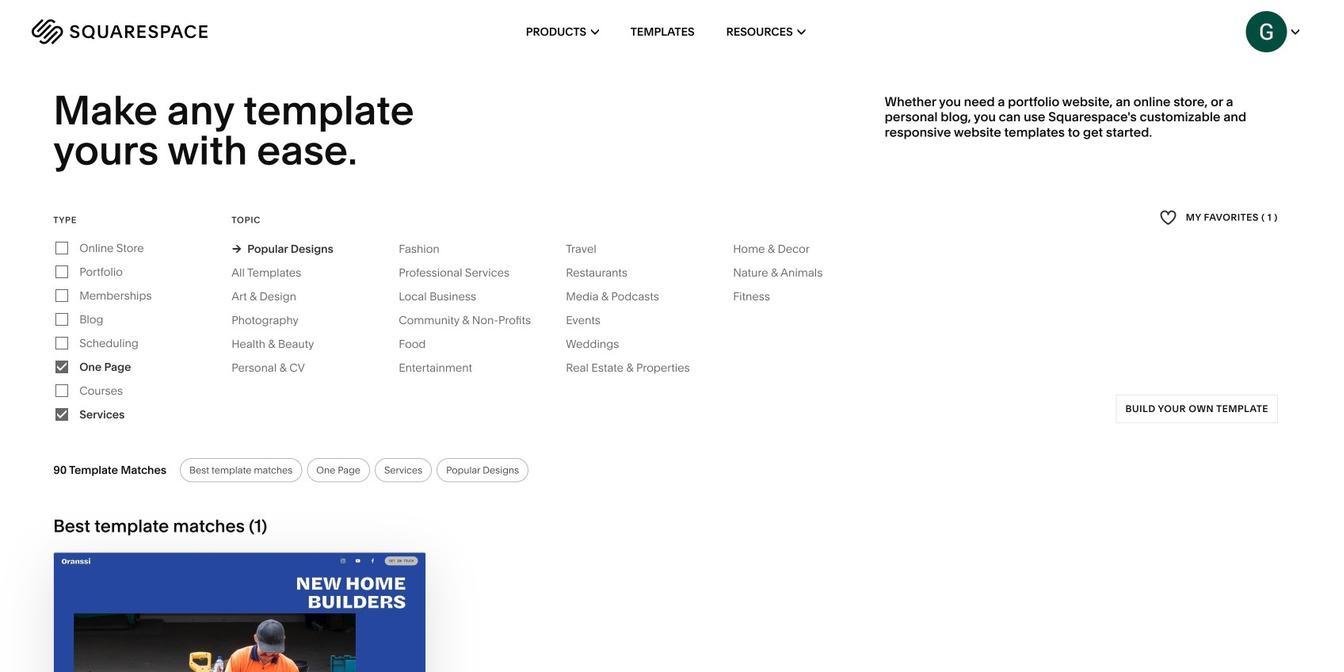 Task type: vqa. For each thing, say whether or not it's contained in the screenshot.
Oranssi IMAGE
yes



Task type: describe. For each thing, give the bounding box(es) containing it.
oranssi image
[[54, 553, 426, 672]]



